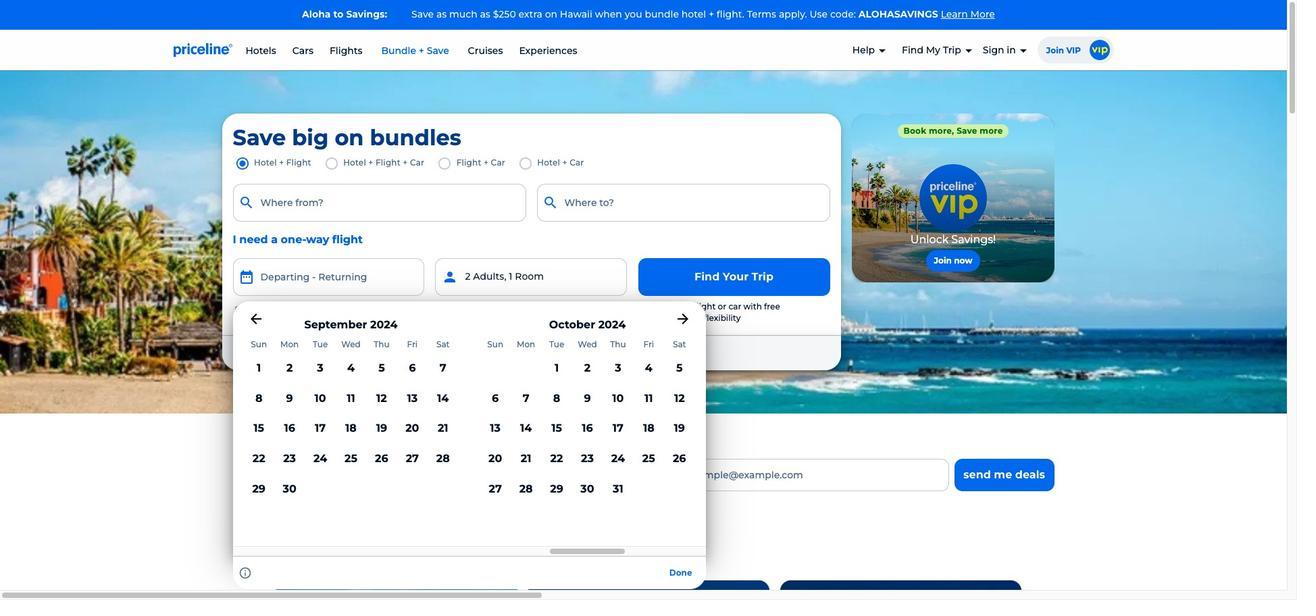 Task type: describe. For each thing, give the bounding box(es) containing it.
thu for 5
[[374, 340, 390, 350]]

1 horizontal spatial 21
[[521, 452, 532, 465]]

hotel for hotel + flight
[[254, 157, 277, 167]]

1 horizontal spatial 28
[[519, 483, 533, 495]]

1 12 button from the left
[[366, 384, 397, 414]]

save right 'bundle'
[[427, 44, 449, 56]]

2 25 button from the left
[[634, 444, 664, 474]]

wed for 2
[[578, 340, 597, 350]]

1 18 button from the left
[[336, 414, 366, 444]]

1 24 from the left
[[314, 452, 327, 465]]

thu for 3
[[610, 340, 626, 350]]

0 horizontal spatial exclusive
[[233, 479, 283, 492]]

hotel inside packages-search-form element
[[307, 305, 330, 315]]

promotions.
[[490, 479, 557, 492]]

Departing - Returning field
[[233, 258, 425, 296]]

1 horizontal spatial 13 button
[[480, 414, 511, 444]]

1 vertical spatial you
[[489, 346, 507, 359]]

Promotion email input field
[[679, 459, 949, 492]]

1 9 from the left
[[286, 392, 293, 405]]

10 for second the 10 button
[[613, 392, 624, 405]]

sun for 8
[[251, 340, 267, 350]]

1 horizontal spatial 21 button
[[511, 444, 542, 474]]

don't
[[233, 537, 294, 563]]

+ for hotel + flight
[[279, 157, 284, 167]]

1 8 button from the left
[[244, 384, 274, 414]]

1 vertical spatial to
[[422, 346, 432, 359]]

+ for flight + car
[[484, 157, 489, 167]]

coupons,
[[339, 479, 389, 492]]

more
[[971, 8, 995, 20]]

11 for second 11 button from the left
[[645, 392, 653, 405]]

0 horizontal spatial deals
[[531, 537, 591, 563]]

save up to $625 when you book your hotel and flight together!
[[382, 346, 681, 359]]

or
[[718, 301, 727, 312]]

code:
[[831, 8, 856, 20]]

0 vertical spatial hotel
[[682, 8, 706, 20]]

0 horizontal spatial flight
[[332, 233, 363, 246]]

mon for september
[[280, 340, 299, 350]]

1 horizontal spatial on
[[545, 8, 558, 20]]

extra
[[519, 8, 543, 20]]

$250
[[493, 8, 516, 20]]

done button
[[661, 562, 700, 584]]

savings:
[[346, 8, 387, 20]]

don't miss these package deals
[[233, 537, 591, 563]]

2 11 button from the left
[[634, 384, 664, 414]]

send
[[964, 469, 991, 481]]

2 15 from the left
[[552, 422, 562, 435]]

1 horizontal spatial 20 button
[[480, 444, 511, 474]]

aloha to savings:
[[302, 8, 390, 20]]

bundles
[[370, 124, 461, 150]]

1 29 button from the left
[[244, 474, 274, 505]]

0 horizontal spatial 28
[[436, 452, 450, 465]]

16 for second 16 button from the right
[[284, 422, 295, 435]]

flights
[[330, 44, 363, 56]]

cancellation
[[638, 313, 689, 323]]

19 for second 19 button from the left
[[674, 422, 685, 435]]

0 vertical spatial when
[[595, 8, 622, 20]]

bundle
[[645, 8, 679, 20]]

tue for 1
[[549, 340, 564, 350]]

2 8 button from the left
[[542, 384, 572, 414]]

hotel,
[[669, 301, 692, 312]]

0 vertical spatial to
[[333, 8, 344, 20]]

2 29 button from the left
[[542, 474, 572, 505]]

me
[[994, 469, 1013, 481]]

up for save
[[407, 346, 420, 359]]

i need a one-way flight
[[233, 233, 363, 246]]

2 19 button from the left
[[664, 414, 695, 444]]

sign for up
[[233, 458, 264, 475]]

flight for hotel + flight
[[286, 157, 311, 167]]

0 vertical spatial and
[[587, 346, 606, 359]]

access
[[286, 479, 322, 492]]

bundle + save link
[[379, 44, 452, 56]]

mon for october
[[517, 340, 535, 350]]

1 horizontal spatial 7
[[523, 392, 530, 405]]

sign up for exclusive email-only coupons exclusive access to coupons, special offers and promotions.
[[233, 458, 557, 492]]

1 23 from the left
[[283, 452, 296, 465]]

5 for second "5" button
[[676, 361, 683, 374]]

31 button
[[603, 474, 634, 505]]

1 8 from the left
[[255, 392, 263, 405]]

free
[[764, 301, 780, 312]]

one-
[[281, 233, 306, 246]]

2 25 from the left
[[643, 452, 655, 465]]

experiences
[[519, 44, 578, 56]]

13 for 13 'button' to the left
[[407, 392, 418, 405]]

my
[[379, 305, 393, 315]]

i for i only need a hotel for part of my stay
[[249, 305, 252, 315]]

flights link
[[330, 44, 363, 56]]

to inside sign up for exclusive email-only coupons exclusive access to coupons, special offers and promotions.
[[325, 479, 336, 492]]

september
[[304, 318, 367, 331]]

1 15 from the left
[[254, 422, 264, 435]]

10 for first the 10 button
[[315, 392, 326, 405]]

+ for hotel + car
[[563, 157, 568, 167]]

2 1 from the left
[[555, 361, 559, 374]]

flight inside the book a hotel, flight or car with free cancellation for flexibility
[[694, 301, 716, 312]]

priceline.com home image
[[173, 42, 232, 57]]

find my trip
[[902, 44, 962, 56]]

0 horizontal spatial 6 button
[[397, 353, 428, 384]]

4 for second 4 button
[[645, 361, 653, 374]]

advertisement element
[[852, 113, 1055, 282]]

vip badge icon image
[[1090, 40, 1110, 60]]

book
[[509, 346, 534, 359]]

1 18 from the left
[[345, 422, 357, 435]]

apply.
[[779, 8, 807, 20]]

package
[[428, 537, 525, 563]]

1 horizontal spatial a
[[300, 305, 305, 315]]

show july 2024 image
[[248, 311, 264, 327]]

part
[[347, 305, 365, 315]]

way
[[306, 233, 329, 246]]

flexibility
[[704, 313, 741, 323]]

2 22 button from the left
[[542, 444, 572, 474]]

16 for 2nd 16 button
[[582, 422, 593, 435]]

fri for 6
[[407, 340, 418, 350]]

0 vertical spatial 20
[[406, 422, 419, 435]]

coupons
[[463, 458, 525, 475]]

fri for 4
[[644, 340, 654, 350]]

book a hotel, flight or car with free cancellation for flexibility
[[638, 301, 780, 323]]

1 horizontal spatial 14
[[520, 422, 532, 435]]

save as much as $250 extra on hawaii when you bundle hotel + flight. terms apply. use code: alohasavings learn more
[[412, 8, 995, 20]]

1 11 button from the left
[[336, 384, 366, 414]]

0 horizontal spatial 7
[[440, 361, 447, 374]]

1 25 button from the left
[[336, 444, 366, 474]]

1 horizontal spatial 6 button
[[480, 384, 511, 414]]

30 for second 30 button from right
[[283, 483, 297, 495]]

0 vertical spatial 14
[[437, 392, 449, 405]]

find my trip button
[[902, 33, 972, 68]]

save for save up to $625 when you book your hotel and flight together!
[[382, 346, 404, 359]]

1 26 button from the left
[[366, 444, 397, 474]]

1 10 button from the left
[[305, 384, 336, 414]]

terms
[[747, 8, 777, 20]]

flight.
[[717, 8, 745, 20]]

1 9 button from the left
[[274, 384, 305, 414]]

cars
[[292, 44, 314, 56]]

these
[[359, 537, 422, 563]]

19 for first 19 button from left
[[376, 422, 387, 435]]

alohasavings
[[859, 8, 938, 20]]

hotels link
[[246, 44, 276, 56]]

use
[[810, 8, 828, 20]]

experiences link
[[519, 44, 578, 56]]

special
[[392, 479, 430, 492]]

1 25 from the left
[[345, 452, 357, 465]]

2 12 button from the left
[[664, 384, 695, 414]]

1 horizontal spatial for
[[332, 305, 345, 315]]

1 vertical spatial 20
[[489, 452, 502, 465]]

deals inside button
[[1016, 469, 1045, 481]]

1 29 from the left
[[252, 483, 266, 495]]

1 horizontal spatial need
[[275, 305, 297, 315]]

on inside packages-search-form element
[[335, 124, 364, 150]]

car for hotel + car
[[570, 157, 584, 167]]

1 horizontal spatial hotel
[[560, 346, 585, 359]]

vip
[[1067, 45, 1081, 55]]

2 4 button from the left
[[634, 353, 664, 384]]

1 horizontal spatial 14 button
[[511, 414, 542, 444]]

save for save big on bundles
[[233, 124, 286, 150]]

traveler selection text field
[[436, 258, 627, 296]]

0 horizontal spatial 20 button
[[397, 414, 428, 444]]

send me deals button
[[955, 459, 1055, 492]]

2 8 from the left
[[553, 392, 560, 405]]

2 30 button from the left
[[572, 474, 603, 505]]

0 horizontal spatial 28 button
[[428, 444, 459, 474]]

0 horizontal spatial 21
[[438, 422, 448, 435]]

0 horizontal spatial 14 button
[[428, 384, 459, 414]]

1 horizontal spatial you
[[625, 8, 642, 20]]

0 horizontal spatial 21 button
[[428, 414, 459, 444]]

hotels
[[246, 44, 276, 56]]

car
[[729, 301, 742, 312]]

3 flight from the left
[[457, 157, 482, 167]]

1 19 button from the left
[[366, 414, 397, 444]]

hawaii
[[560, 8, 593, 20]]

help button
[[853, 33, 886, 68]]

find your trip
[[695, 270, 774, 283]]

hotel for hotel + car
[[538, 157, 560, 167]]

1 23 button from the left
[[274, 444, 305, 474]]

join vip
[[1047, 45, 1081, 55]]

1 horizontal spatial 27 button
[[480, 474, 511, 505]]

stay
[[395, 305, 413, 315]]

miss
[[300, 537, 352, 563]]

tue for 3
[[313, 340, 328, 350]]

2 10 button from the left
[[603, 384, 634, 414]]

2 23 from the left
[[581, 452, 594, 465]]

a inside the book a hotel, flight or car with free cancellation for flexibility
[[662, 301, 667, 312]]

2 as from the left
[[480, 8, 491, 20]]

31
[[613, 483, 624, 495]]

2 3 button from the left
[[603, 353, 634, 384]]

30 for 2nd 30 button from the left
[[581, 483, 594, 495]]

flight for hotel + flight + car
[[376, 157, 401, 167]]

1 26 from the left
[[375, 452, 388, 465]]

flight + car
[[457, 157, 505, 167]]

1 1 button from the left
[[244, 353, 274, 384]]

email-
[[384, 458, 429, 475]]

september 2024
[[304, 318, 398, 331]]

book
[[638, 301, 660, 312]]

hotel + car
[[538, 157, 584, 167]]

1 car from the left
[[410, 157, 425, 167]]

0 horizontal spatial 27 button
[[397, 444, 428, 474]]

2 9 button from the left
[[572, 384, 603, 414]]

2 23 button from the left
[[572, 444, 603, 474]]

show october 2024 image
[[675, 311, 691, 327]]



Task type: vqa. For each thing, say whether or not it's contained in the screenshot.
1st 2 button from right
yes



Task type: locate. For each thing, give the bounding box(es) containing it.
sun
[[251, 340, 267, 350], [487, 340, 504, 350]]

1 horizontal spatial when
[[595, 8, 622, 20]]

10 button
[[305, 384, 336, 414], [603, 384, 634, 414]]

2 26 from the left
[[673, 452, 686, 465]]

need inside i need a one-way flight link
[[239, 233, 268, 246]]

0 horizontal spatial find
[[695, 270, 720, 283]]

30 button left the 31
[[572, 474, 603, 505]]

1 button down the show july 2024 image
[[244, 353, 274, 384]]

16
[[284, 422, 295, 435], [582, 422, 593, 435]]

hotel right 'bundle' at the top of the page
[[682, 8, 706, 20]]

up for sign
[[268, 458, 287, 475]]

0 horizontal spatial when
[[460, 346, 487, 359]]

mon left 'your'
[[517, 340, 535, 350]]

1 horizontal spatial 19 button
[[664, 414, 695, 444]]

2 flight from the left
[[376, 157, 401, 167]]

2 17 button from the left
[[603, 414, 634, 444]]

learn
[[941, 8, 968, 20]]

1 horizontal spatial 22 button
[[542, 444, 572, 474]]

0 vertical spatial only
[[254, 305, 273, 315]]

car
[[410, 157, 425, 167], [491, 157, 505, 167], [570, 157, 584, 167]]

1 2024 from the left
[[370, 318, 398, 331]]

17 up the access
[[315, 422, 326, 435]]

up up the access
[[268, 458, 287, 475]]

14 button up coupons
[[511, 414, 542, 444]]

2024 for october 2024
[[599, 318, 626, 331]]

4 down september 2024
[[347, 361, 355, 374]]

sat
[[437, 340, 450, 350], [673, 340, 686, 350]]

2 18 button from the left
[[634, 414, 664, 444]]

27 for rightmost 27 button
[[489, 483, 502, 495]]

only inside sign up for exclusive email-only coupons exclusive access to coupons, special offers and promotions.
[[429, 458, 459, 475]]

2 16 button from the left
[[572, 414, 603, 444]]

1 horizontal spatial 16
[[582, 422, 593, 435]]

cruises
[[468, 44, 503, 56]]

2 horizontal spatial flight
[[694, 301, 716, 312]]

30
[[283, 483, 297, 495], [581, 483, 594, 495]]

you left 'bundle' at the top of the page
[[625, 8, 642, 20]]

21 button up 'promotions.'
[[511, 444, 542, 474]]

0 horizontal spatial 30
[[283, 483, 297, 495]]

2 10 from the left
[[613, 392, 624, 405]]

on right extra
[[545, 8, 558, 20]]

exclusive up coupons,
[[314, 458, 380, 475]]

1 horizontal spatial 15 button
[[542, 414, 572, 444]]

when right $625
[[460, 346, 487, 359]]

0 horizontal spatial 14
[[437, 392, 449, 405]]

20 button up 'promotions.'
[[480, 444, 511, 474]]

27 button right offers
[[480, 474, 511, 505]]

1 3 from the left
[[317, 361, 324, 374]]

14 button
[[428, 384, 459, 414], [511, 414, 542, 444]]

2 17 from the left
[[613, 422, 624, 435]]

1 sun from the left
[[251, 340, 267, 350]]

1 mon from the left
[[280, 340, 299, 350]]

find inside button
[[695, 270, 720, 283]]

2024 down my
[[370, 318, 398, 331]]

1 16 from the left
[[284, 422, 295, 435]]

1 as from the left
[[436, 8, 447, 20]]

1 4 from the left
[[347, 361, 355, 374]]

21 button up the email-
[[428, 414, 459, 444]]

0 horizontal spatial 26
[[375, 452, 388, 465]]

0 vertical spatial on
[[545, 8, 558, 20]]

27
[[406, 452, 419, 465], [489, 483, 502, 495]]

24 up the access
[[314, 452, 327, 465]]

1 16 button from the left
[[274, 414, 305, 444]]

17 button up the 31
[[603, 414, 634, 444]]

sign in
[[983, 44, 1016, 56]]

0 horizontal spatial 4 button
[[336, 353, 366, 384]]

2 2024 from the left
[[599, 318, 626, 331]]

packages-search-form element
[[0, 124, 1179, 589]]

1 11 from the left
[[347, 392, 355, 405]]

3 button left together!
[[603, 353, 634, 384]]

2 sun from the left
[[487, 340, 504, 350]]

2 2 from the left
[[584, 361, 591, 374]]

1 24 button from the left
[[305, 444, 336, 474]]

3 car from the left
[[570, 157, 584, 167]]

19
[[376, 422, 387, 435], [674, 422, 685, 435]]

find left my
[[902, 44, 924, 56]]

0 horizontal spatial 4
[[347, 361, 355, 374]]

1 22 button from the left
[[244, 444, 274, 474]]

6 down 'stay' at bottom
[[409, 361, 416, 374]]

hotel
[[254, 157, 277, 167], [343, 157, 366, 167], [538, 157, 560, 167]]

2 18 from the left
[[643, 422, 655, 435]]

1 vertical spatial 13
[[490, 422, 501, 435]]

big
[[292, 124, 329, 150]]

a up cancellation
[[662, 301, 667, 312]]

15
[[254, 422, 264, 435], [552, 422, 562, 435]]

your
[[723, 270, 749, 283]]

Where to? field
[[537, 184, 830, 221]]

1 sat from the left
[[437, 340, 450, 350]]

17 up the 31
[[613, 422, 624, 435]]

as left 'much' on the left
[[436, 8, 447, 20]]

find for find your trip
[[695, 270, 720, 283]]

28 up offers
[[436, 452, 450, 465]]

in
[[1007, 44, 1016, 56]]

0 horizontal spatial 10
[[315, 392, 326, 405]]

1 2 button from the left
[[274, 353, 305, 384]]

for up the access
[[291, 458, 310, 475]]

1 10 from the left
[[315, 392, 326, 405]]

29 button
[[244, 474, 274, 505], [542, 474, 572, 505]]

0 vertical spatial sign
[[983, 44, 1005, 56]]

0 horizontal spatial none field
[[233, 184, 526, 221]]

my
[[926, 44, 941, 56]]

30 button
[[274, 474, 305, 505], [572, 474, 603, 505]]

2 button right 'your'
[[572, 353, 603, 384]]

2 sat from the left
[[673, 340, 686, 350]]

1 button right book
[[542, 353, 572, 384]]

2 vertical spatial hotel
[[560, 346, 585, 359]]

17 button up the access
[[305, 414, 336, 444]]

need right the show july 2024 image
[[275, 305, 297, 315]]

2 button
[[274, 353, 305, 384], [572, 353, 603, 384]]

2 tue from the left
[[549, 340, 564, 350]]

to right the access
[[325, 479, 336, 492]]

i need a one-way flight link
[[233, 232, 363, 247]]

1 horizontal spatial 25
[[643, 452, 655, 465]]

6 down save up to $625 when you book your hotel and flight together!
[[492, 392, 499, 405]]

1 3 button from the left
[[305, 353, 336, 384]]

13 for the right 13 'button'
[[490, 422, 501, 435]]

5 button down september 2024
[[366, 353, 397, 384]]

10
[[315, 392, 326, 405], [613, 392, 624, 405]]

6 for the right '6' button
[[492, 392, 499, 405]]

0 horizontal spatial 25 button
[[336, 444, 366, 474]]

4
[[347, 361, 355, 374], [645, 361, 653, 374]]

2 none field from the left
[[537, 184, 830, 221]]

1 horizontal spatial 30
[[581, 483, 594, 495]]

+ for bundle + save
[[419, 44, 424, 56]]

2 12 from the left
[[674, 392, 685, 405]]

3 button
[[305, 353, 336, 384], [603, 353, 634, 384]]

sun left book
[[487, 340, 504, 350]]

0 horizontal spatial tue
[[313, 340, 328, 350]]

0 horizontal spatial 12
[[376, 392, 387, 405]]

2 5 button from the left
[[664, 353, 695, 384]]

save down my
[[382, 346, 404, 359]]

1 5 from the left
[[379, 361, 385, 374]]

0 horizontal spatial hotel
[[307, 305, 330, 315]]

11 for first 11 button
[[347, 392, 355, 405]]

wed down october 2024
[[578, 340, 597, 350]]

+ for hotel + flight + car
[[369, 157, 373, 167]]

fri left $625
[[407, 340, 418, 350]]

1 horizontal spatial 13
[[490, 422, 501, 435]]

1 horizontal spatial 23
[[581, 452, 594, 465]]

trip right my
[[943, 44, 962, 56]]

save inside packages-search-form element
[[233, 124, 286, 150]]

20
[[406, 422, 419, 435], [489, 452, 502, 465]]

find left your
[[695, 270, 720, 283]]

0 horizontal spatial 2
[[286, 361, 293, 374]]

trip
[[943, 44, 962, 56], [752, 270, 774, 283]]

1 button
[[244, 353, 274, 384], [542, 353, 572, 384]]

23 button
[[274, 444, 305, 474], [572, 444, 603, 474]]

1 17 from the left
[[315, 422, 326, 435]]

offers
[[433, 479, 463, 492]]

29 left the 31
[[550, 483, 564, 495]]

hotel + flight
[[254, 157, 311, 167]]

car for flight + car
[[491, 157, 505, 167]]

2024 right october
[[599, 318, 626, 331]]

28 button
[[428, 444, 459, 474], [511, 474, 542, 505]]

1 tue from the left
[[313, 340, 328, 350]]

done
[[670, 567, 692, 578]]

1 horizontal spatial only
[[429, 458, 459, 475]]

on right big
[[335, 124, 364, 150]]

2 horizontal spatial a
[[662, 301, 667, 312]]

1 horizontal spatial sun
[[487, 340, 504, 350]]

help
[[853, 44, 875, 56]]

13 button
[[397, 384, 428, 414], [480, 414, 511, 444]]

1 22 from the left
[[253, 452, 265, 465]]

hotel + flight + car
[[343, 157, 425, 167]]

up left $625
[[407, 346, 420, 359]]

none field where to?
[[537, 184, 830, 221]]

exclusive
[[314, 458, 380, 475], [233, 479, 283, 492]]

1 horizontal spatial and
[[587, 346, 606, 359]]

0 horizontal spatial 11
[[347, 392, 355, 405]]

send me deals
[[964, 469, 1045, 481]]

only inside packages-search-form element
[[254, 305, 273, 315]]

0 vertical spatial trip
[[943, 44, 962, 56]]

2 2 button from the left
[[572, 353, 603, 384]]

a left one-
[[271, 233, 278, 246]]

30 button up don't
[[274, 474, 305, 505]]

22 button
[[244, 444, 274, 474], [542, 444, 572, 474]]

mon down i only need a hotel for part of my stay
[[280, 340, 299, 350]]

trip for find your trip
[[752, 270, 774, 283]]

23
[[283, 452, 296, 465], [581, 452, 594, 465]]

1 down 'your'
[[555, 361, 559, 374]]

0 horizontal spatial 17 button
[[305, 414, 336, 444]]

sun for 6
[[487, 340, 504, 350]]

as left $250
[[480, 8, 491, 20]]

1 horizontal spatial exclusive
[[314, 458, 380, 475]]

to left $625
[[422, 346, 432, 359]]

tue down october
[[549, 340, 564, 350]]

24 button up the access
[[305, 444, 336, 474]]

1
[[257, 361, 261, 374], [555, 361, 559, 374]]

and down coupons
[[466, 479, 488, 492]]

1 horizontal spatial 7 button
[[511, 384, 542, 414]]

flight left or
[[694, 301, 716, 312]]

1 17 button from the left
[[305, 414, 336, 444]]

1 1 from the left
[[257, 361, 261, 374]]

0 horizontal spatial i
[[233, 233, 236, 246]]

none field where from?
[[233, 184, 526, 221]]

1 horizontal spatial 2 button
[[572, 353, 603, 384]]

28
[[436, 452, 450, 465], [519, 483, 533, 495]]

27 button
[[397, 444, 428, 474], [480, 474, 511, 505]]

sign inside button
[[983, 44, 1005, 56]]

save big on bundles
[[233, 124, 461, 150]]

27 down coupons
[[489, 483, 502, 495]]

join vip link
[[1038, 36, 1118, 63]]

22
[[253, 452, 265, 465], [551, 452, 563, 465]]

sat for 5
[[673, 340, 686, 350]]

bundle
[[381, 44, 416, 56]]

trip for find my trip
[[943, 44, 962, 56]]

0 horizontal spatial flight
[[286, 157, 311, 167]]

5 for second "5" button from right
[[379, 361, 385, 374]]

0 horizontal spatial 13 button
[[397, 384, 428, 414]]

2 3 from the left
[[615, 361, 621, 374]]

tue down september
[[313, 340, 328, 350]]

together!
[[637, 346, 681, 359]]

1 horizontal spatial 16 button
[[572, 414, 603, 444]]

4 button down september 2024
[[336, 353, 366, 384]]

1 horizontal spatial 30 button
[[572, 474, 603, 505]]

2 9 from the left
[[584, 392, 591, 405]]

14 button down $625
[[428, 384, 459, 414]]

0 horizontal spatial 27
[[406, 452, 419, 465]]

5 down together!
[[676, 361, 683, 374]]

sat for 7
[[437, 340, 450, 350]]

0 horizontal spatial a
[[271, 233, 278, 246]]

sign inside sign up for exclusive email-only coupons exclusive access to coupons, special offers and promotions.
[[233, 458, 264, 475]]

2 button down september
[[274, 353, 305, 384]]

you
[[625, 8, 642, 20], [489, 346, 507, 359]]

2 15 button from the left
[[542, 414, 572, 444]]

1 vertical spatial 6
[[492, 392, 499, 405]]

i for i need a one-way flight
[[233, 233, 236, 246]]

21 up offers
[[438, 422, 448, 435]]

for inside sign up for exclusive email-only coupons exclusive access to coupons, special offers and promotions.
[[291, 458, 310, 475]]

15 button
[[244, 414, 274, 444], [542, 414, 572, 444]]

2 mon from the left
[[517, 340, 535, 350]]

24 button
[[305, 444, 336, 474], [603, 444, 634, 474]]

7 down book
[[523, 392, 530, 405]]

4 for 1st 4 button
[[347, 361, 355, 374]]

to right aloha at the left of the page
[[333, 8, 344, 20]]

0 horizontal spatial 10 button
[[305, 384, 336, 414]]

0 vertical spatial flight
[[332, 233, 363, 246]]

2024
[[370, 318, 398, 331], [599, 318, 626, 331]]

1 horizontal spatial 11 button
[[634, 384, 664, 414]]

your
[[536, 346, 558, 359]]

6 for leftmost '6' button
[[409, 361, 416, 374]]

None field
[[233, 184, 526, 221], [537, 184, 830, 221]]

much
[[449, 8, 478, 20]]

1 15 button from the left
[[244, 414, 274, 444]]

hotel up september
[[307, 305, 330, 315]]

12 for 1st 12 button from left
[[376, 392, 387, 405]]

27 for 27 button to the left
[[406, 452, 419, 465]]

20 up the email-
[[406, 422, 419, 435]]

11 button
[[336, 384, 366, 414], [634, 384, 664, 414]]

$625
[[434, 346, 457, 359]]

0 vertical spatial i
[[233, 233, 236, 246]]

hotel right 'your'
[[560, 346, 585, 359]]

save for save as much as $250 extra on hawaii when you bundle hotel + flight. terms apply. use code: alohasavings learn more
[[412, 8, 434, 20]]

mon
[[280, 340, 299, 350], [517, 340, 535, 350]]

25 button
[[336, 444, 366, 474], [634, 444, 664, 474]]

1 horizontal spatial 9 button
[[572, 384, 603, 414]]

17 button
[[305, 414, 336, 444], [603, 414, 634, 444]]

Where from? field
[[233, 184, 526, 221]]

and down october 2024
[[587, 346, 606, 359]]

2 30 from the left
[[581, 483, 594, 495]]

for down hotel,
[[691, 313, 702, 323]]

aloha
[[302, 8, 331, 20]]

1 thu from the left
[[374, 340, 390, 350]]

on
[[545, 8, 558, 20], [335, 124, 364, 150]]

1 vertical spatial when
[[460, 346, 487, 359]]

0 horizontal spatial 8
[[255, 392, 263, 405]]

3 down september
[[317, 361, 324, 374]]

4 down together!
[[645, 361, 653, 374]]

5
[[379, 361, 385, 374], [676, 361, 683, 374]]

find your trip button
[[638, 258, 830, 296]]

1 horizontal spatial 28 button
[[511, 474, 542, 505]]

of
[[368, 305, 377, 315]]

7
[[440, 361, 447, 374], [523, 392, 530, 405]]

1 horizontal spatial tue
[[549, 340, 564, 350]]

22 for 2nd 22 button from the right
[[253, 452, 265, 465]]

i only need a hotel for part of my stay
[[249, 305, 413, 315]]

0 horizontal spatial 19 button
[[366, 414, 397, 444]]

1 horizontal spatial as
[[480, 8, 491, 20]]

6
[[409, 361, 416, 374], [492, 392, 499, 405]]

1 none field from the left
[[233, 184, 526, 221]]

24 button up the 31
[[603, 444, 634, 474]]

1 horizontal spatial 10
[[613, 392, 624, 405]]

1 horizontal spatial 8 button
[[542, 384, 572, 414]]

with
[[744, 301, 762, 312]]

you left book
[[489, 346, 507, 359]]

cruises link
[[468, 44, 503, 56]]

0 horizontal spatial need
[[239, 233, 268, 246]]

30 up don't
[[283, 483, 297, 495]]

22 for 1st 22 button from the right
[[551, 452, 563, 465]]

12 for 2nd 12 button
[[674, 392, 685, 405]]

1 vertical spatial only
[[429, 458, 459, 475]]

0 horizontal spatial 16 button
[[274, 414, 305, 444]]

14 up coupons
[[520, 422, 532, 435]]

and
[[587, 346, 606, 359], [466, 479, 488, 492]]

2 4 from the left
[[645, 361, 653, 374]]

21 up 'promotions.'
[[521, 452, 532, 465]]

sign
[[983, 44, 1005, 56], [233, 458, 264, 475]]

2 24 from the left
[[611, 452, 625, 465]]

29 button left the access
[[244, 474, 274, 505]]

a up september
[[300, 305, 305, 315]]

2 horizontal spatial hotel
[[538, 157, 560, 167]]

2 24 button from the left
[[603, 444, 634, 474]]

sun down the show july 2024 image
[[251, 340, 267, 350]]

0 horizontal spatial 6
[[409, 361, 416, 374]]

5 down september 2024
[[379, 361, 385, 374]]

29 button left the 31
[[542, 474, 572, 505]]

8 button
[[244, 384, 274, 414], [542, 384, 572, 414]]

1 vertical spatial find
[[695, 270, 720, 283]]

cars link
[[292, 44, 314, 56]]

2 hotel from the left
[[343, 157, 366, 167]]

1 horizontal spatial 15
[[552, 422, 562, 435]]

exclusive left the access
[[233, 479, 283, 492]]

trip inside button
[[752, 270, 774, 283]]

0 horizontal spatial on
[[335, 124, 364, 150]]

1 horizontal spatial 17 button
[[603, 414, 634, 444]]

1 horizontal spatial 6
[[492, 392, 499, 405]]

2 26 button from the left
[[664, 444, 695, 474]]

bundle + save
[[379, 44, 452, 56]]

6 button down book
[[480, 384, 511, 414]]

1 2 from the left
[[286, 361, 293, 374]]

join
[[1047, 45, 1064, 55]]

1 30 button from the left
[[274, 474, 305, 505]]

2 vertical spatial flight
[[608, 346, 634, 359]]

27 up 'special' on the left
[[406, 452, 419, 465]]

2024 for september 2024
[[370, 318, 398, 331]]

2 fri from the left
[[644, 340, 654, 350]]

1 horizontal spatial 24
[[611, 452, 625, 465]]

1 wed from the left
[[341, 340, 361, 350]]

4 button down cancellation
[[634, 353, 664, 384]]

1 horizontal spatial 20
[[489, 452, 502, 465]]

25
[[345, 452, 357, 465], [643, 452, 655, 465]]

1 down the show july 2024 image
[[257, 361, 261, 374]]

0 horizontal spatial 2 button
[[274, 353, 305, 384]]

20 up 'promotions.'
[[489, 452, 502, 465]]

1 horizontal spatial 1
[[555, 361, 559, 374]]

0 vertical spatial 13
[[407, 392, 418, 405]]

up inside sign up for exclusive email-only coupons exclusive access to coupons, special offers and promotions.
[[268, 458, 287, 475]]

1 horizontal spatial 2
[[584, 361, 591, 374]]

0 horizontal spatial 22 button
[[244, 444, 274, 474]]

3 hotel from the left
[[538, 157, 560, 167]]

0 vertical spatial exclusive
[[314, 458, 380, 475]]

5 button down show october 2024 icon
[[664, 353, 695, 384]]

up
[[407, 346, 420, 359], [268, 458, 287, 475]]

1 4 button from the left
[[336, 353, 366, 384]]

0 horizontal spatial hotel
[[254, 157, 277, 167]]

only
[[254, 305, 273, 315], [429, 458, 459, 475]]

14
[[437, 392, 449, 405], [520, 422, 532, 435]]

find inside dropdown button
[[902, 44, 924, 56]]

save up hotel + flight
[[233, 124, 286, 150]]

20 button up the email-
[[397, 414, 428, 444]]

0 horizontal spatial 24
[[314, 452, 327, 465]]

find for find my trip
[[902, 44, 924, 56]]

sign in button
[[983, 33, 1027, 68]]

1 horizontal spatial 17
[[613, 422, 624, 435]]

0 horizontal spatial thu
[[374, 340, 390, 350]]

28 down coupons
[[519, 483, 533, 495]]

14 down $625
[[437, 392, 449, 405]]

2 wed from the left
[[578, 340, 597, 350]]

27 button up 'special' on the left
[[397, 444, 428, 474]]

1 horizontal spatial 25 button
[[634, 444, 664, 474]]

october 2024
[[549, 318, 626, 331]]

flight right way
[[332, 233, 363, 246]]

1 flight from the left
[[286, 157, 311, 167]]

trip inside dropdown button
[[943, 44, 962, 56]]

0 horizontal spatial you
[[489, 346, 507, 359]]

wed for 4
[[341, 340, 361, 350]]

24 up the 31
[[611, 452, 625, 465]]

sign for in
[[983, 44, 1005, 56]]

2 29 from the left
[[550, 483, 564, 495]]

1 fri from the left
[[407, 340, 418, 350]]

fri down cancellation
[[644, 340, 654, 350]]

for inside the book a hotel, flight or car with free cancellation for flexibility
[[691, 313, 702, 323]]

0 horizontal spatial 24 button
[[305, 444, 336, 474]]

flight
[[286, 157, 311, 167], [376, 157, 401, 167], [457, 157, 482, 167]]

thu down october 2024
[[610, 340, 626, 350]]

1 5 button from the left
[[366, 353, 397, 384]]

2 car from the left
[[491, 157, 505, 167]]

1 horizontal spatial wed
[[578, 340, 597, 350]]

2 5 from the left
[[676, 361, 683, 374]]

2 1 button from the left
[[542, 353, 572, 384]]

2 16 from the left
[[582, 422, 593, 435]]

6 button left $625
[[397, 353, 428, 384]]

i
[[233, 233, 236, 246], [249, 305, 252, 315]]

7 down $625
[[440, 361, 447, 374]]

17
[[315, 422, 326, 435], [613, 422, 624, 435]]

0 horizontal spatial 7 button
[[428, 353, 459, 384]]

to
[[333, 8, 344, 20], [422, 346, 432, 359], [325, 479, 336, 492]]

0 horizontal spatial 12 button
[[366, 384, 397, 414]]

29 left the access
[[252, 483, 266, 495]]

1 horizontal spatial 22
[[551, 452, 563, 465]]

october
[[549, 318, 595, 331]]

1 vertical spatial and
[[466, 479, 488, 492]]

0 horizontal spatial 5 button
[[366, 353, 397, 384]]

and inside sign up for exclusive email-only coupons exclusive access to coupons, special offers and promotions.
[[466, 479, 488, 492]]

hotel for hotel + flight + car
[[343, 157, 366, 167]]

9 button
[[274, 384, 305, 414], [572, 384, 603, 414]]



